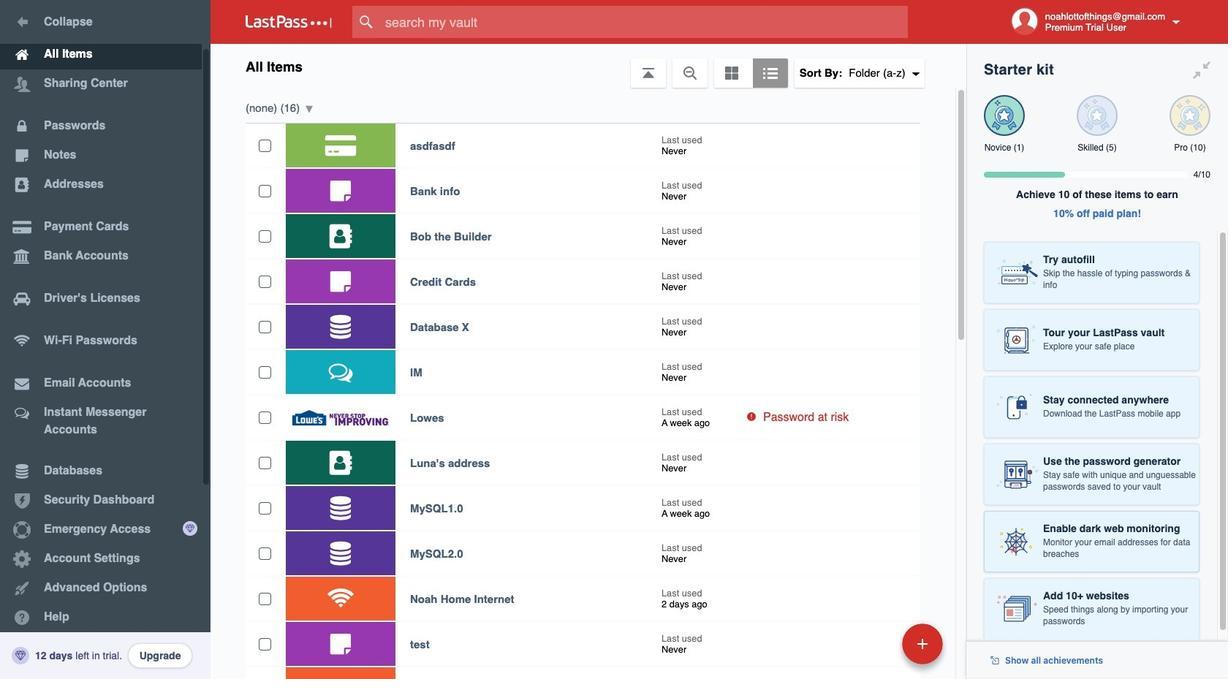 Task type: vqa. For each thing, say whether or not it's contained in the screenshot.
New Item element
yes



Task type: describe. For each thing, give the bounding box(es) containing it.
main navigation navigation
[[0, 0, 211, 679]]

new item navigation
[[802, 619, 952, 679]]

search my vault text field
[[352, 6, 937, 38]]

new item element
[[802, 623, 948, 665]]

lastpass image
[[246, 15, 332, 29]]



Task type: locate. For each thing, give the bounding box(es) containing it.
Search search field
[[352, 6, 937, 38]]

vault options navigation
[[211, 44, 967, 88]]



